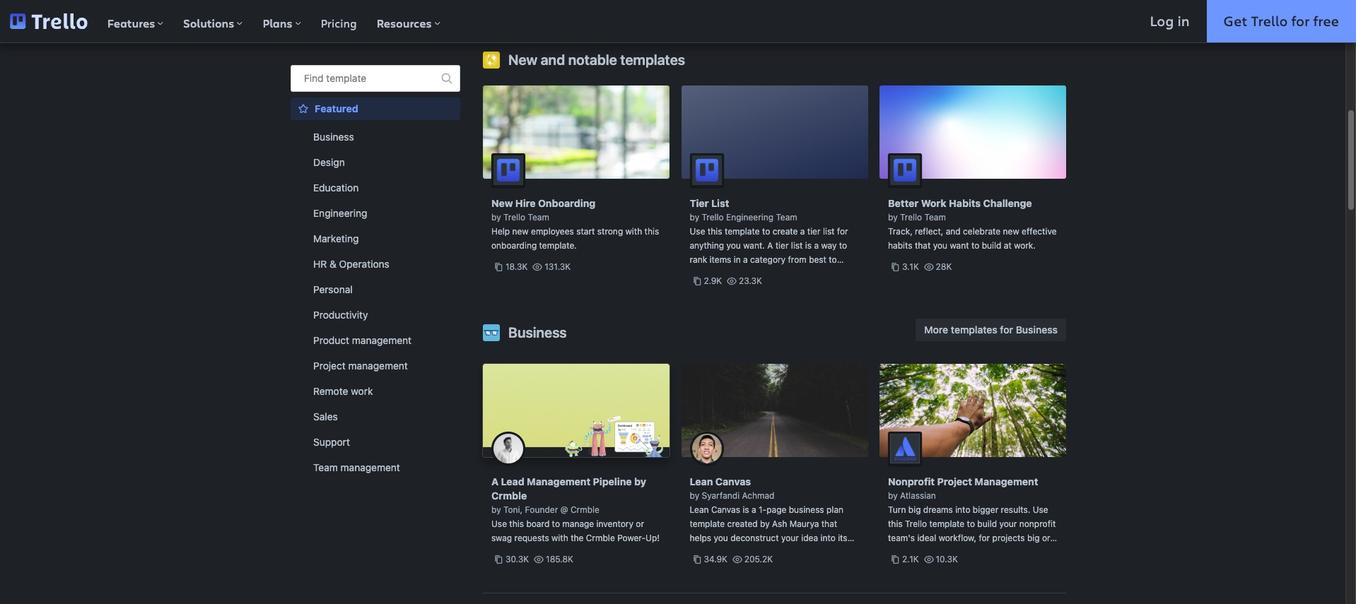 Task type: locate. For each thing, give the bounding box(es) containing it.
trello down better
[[900, 212, 922, 223]]

for left projects
[[979, 533, 990, 544]]

page
[[767, 505, 787, 516]]

onboarding
[[538, 197, 596, 209]]

and inside the better work habits challenge by trello team track, reflect, and celebrate new effective habits that you want to build at work.
[[946, 226, 961, 237]]

this for new hire onboarding
[[645, 226, 659, 237]]

your
[[1000, 519, 1017, 530], [781, 533, 799, 544]]

by inside the tier list by trello engineering team use this template to create a tier list for anything you want. a tier list is a way to rank items in a category from best to worst. this could be: best nba players, goat'd pasta dishes, and tastiest fast food joints.
[[690, 212, 700, 223]]

into inside nonprofit project management by atlassian turn big dreams into bigger results. use this trello template to build your nonprofit team's ideal workflow, for projects big or small.
[[956, 505, 971, 516]]

2 vertical spatial use
[[492, 519, 507, 530]]

2 new from the left
[[1003, 226, 1020, 237]]

0 vertical spatial your
[[1000, 519, 1017, 530]]

18.3k
[[506, 262, 528, 272]]

for right more
[[1000, 324, 1013, 336]]

into left bigger
[[956, 505, 971, 516]]

or up power-
[[636, 519, 644, 530]]

trello inside new hire onboarding by trello team help new employees start strong with this onboarding template.
[[504, 212, 526, 223]]

to down celebrate
[[972, 240, 980, 251]]

use for nonprofit project management
[[1033, 505, 1049, 516]]

to inside a lead management pipeline by crmble by toni, founder @ crmble use this board to manage inventory or swag requests with the crmble power-up!
[[552, 519, 560, 530]]

0 vertical spatial tier
[[807, 226, 821, 237]]

new inside new hire onboarding by trello team help new employees start strong with this onboarding template.
[[512, 226, 529, 237]]

0 vertical spatial best
[[809, 255, 827, 265]]

this inside a lead management pipeline by crmble by toni, founder @ crmble use this board to manage inventory or swag requests with the crmble power-up!
[[509, 519, 524, 530]]

new for new and notable templates
[[508, 52, 538, 68]]

1 horizontal spatial your
[[1000, 519, 1017, 530]]

engineering up want.
[[726, 212, 774, 223]]

marketing
[[313, 233, 359, 245]]

management inside nonprofit project management by atlassian turn big dreams into bigger results. use this trello template to build your nonprofit team's ideal workflow, for projects big or small.
[[975, 476, 1038, 488]]

that
[[915, 240, 931, 251], [822, 519, 837, 530]]

trello
[[1251, 11, 1288, 30], [504, 212, 526, 223], [702, 212, 724, 223], [900, 212, 922, 223], [905, 519, 927, 530]]

list
[[823, 226, 835, 237], [791, 240, 803, 251]]

trello team image
[[492, 153, 525, 187], [888, 153, 922, 187]]

crmble down lead
[[492, 490, 527, 502]]

project up dreams
[[937, 476, 972, 488]]

1 trello team image from the left
[[492, 153, 525, 187]]

build
[[982, 240, 1002, 251], [978, 519, 997, 530]]

0 horizontal spatial in
[[734, 255, 741, 265]]

0 vertical spatial canvas
[[716, 476, 751, 488]]

1 vertical spatial into
[[821, 533, 836, 544]]

3.1k
[[902, 262, 919, 272]]

team down hire at left
[[528, 212, 549, 223]]

new and notable templates
[[508, 52, 685, 68]]

30.3k
[[506, 554, 529, 565]]

fast
[[827, 283, 842, 294]]

by up turn
[[888, 491, 898, 501]]

goat'd
[[690, 283, 720, 294]]

0 horizontal spatial is
[[743, 505, 749, 516]]

this inside nonprofit project management by atlassian turn big dreams into bigger results. use this trello template to build your nonprofit team's ideal workflow, for projects big or small.
[[888, 519, 903, 530]]

crmble
[[492, 490, 527, 502], [571, 505, 600, 516], [586, 533, 615, 544]]

0 vertical spatial templates
[[620, 52, 685, 68]]

team inside the tier list by trello engineering team use this template to create a tier list for anything you want. a tier list is a way to rank items in a category from best to worst. this could be: best nba players, goat'd pasta dishes, and tastiest fast food joints.
[[776, 212, 798, 223]]

canvas up syarfandi
[[716, 476, 751, 488]]

2 vertical spatial management
[[341, 462, 400, 474]]

business
[[789, 505, 824, 516]]

0 vertical spatial into
[[956, 505, 971, 516]]

get
[[1224, 11, 1248, 30]]

list up from
[[791, 240, 803, 251]]

1 horizontal spatial or
[[1042, 533, 1051, 544]]

team down work
[[925, 212, 946, 223]]

0 horizontal spatial your
[[781, 533, 799, 544]]

business inside 'button'
[[1016, 324, 1058, 336]]

0 horizontal spatial into
[[821, 533, 836, 544]]

you down the reflect,
[[933, 240, 948, 251]]

get trello for free
[[1224, 11, 1339, 30]]

achmad
[[742, 491, 775, 501]]

management up @
[[527, 476, 591, 488]]

1 horizontal spatial a
[[767, 240, 773, 251]]

0 vertical spatial a
[[767, 240, 773, 251]]

that down the plan
[[822, 519, 837, 530]]

1 vertical spatial build
[[978, 519, 997, 530]]

best down way
[[809, 255, 827, 265]]

a inside "lean canvas by syarfandi achmad lean canvas is a 1-page business plan template created by ash maurya that helps you deconstruct your idea into its key assumptions."
[[752, 505, 756, 516]]

management up results.
[[975, 476, 1038, 488]]

players,
[[815, 269, 847, 279]]

trello engineering team image
[[690, 153, 724, 187]]

for inside the tier list by trello engineering team use this template to create a tier list for anything you want. a tier list is a way to rank items in a category from best to worst. this could be: best nba players, goat'd pasta dishes, and tastiest fast food joints.
[[837, 226, 848, 237]]

or down nonprofit
[[1042, 533, 1051, 544]]

with
[[626, 226, 642, 237], [552, 533, 568, 544]]

0 horizontal spatial or
[[636, 519, 644, 530]]

management inside a lead management pipeline by crmble by toni, founder @ crmble use this board to manage inventory or swag requests with the crmble power-up!
[[527, 476, 591, 488]]

34.9k
[[704, 554, 728, 565]]

category
[[750, 255, 786, 265]]

you up items
[[727, 240, 741, 251]]

to up players,
[[829, 255, 837, 265]]

1 vertical spatial use
[[1033, 505, 1049, 516]]

0 vertical spatial big
[[909, 505, 921, 516]]

1 horizontal spatial with
[[626, 226, 642, 237]]

plans
[[263, 16, 292, 31]]

manage
[[562, 519, 594, 530]]

or
[[636, 519, 644, 530], [1042, 533, 1051, 544]]

0 vertical spatial new
[[508, 52, 538, 68]]

management for product management
[[352, 335, 412, 347]]

build inside nonprofit project management by atlassian turn big dreams into bigger results. use this trello template to build your nonprofit team's ideal workflow, for projects big or small.
[[978, 519, 997, 530]]

pipeline
[[593, 476, 632, 488]]

0 vertical spatial with
[[626, 226, 642, 237]]

effective
[[1022, 226, 1057, 237]]

use inside a lead management pipeline by crmble by toni, founder @ crmble use this board to manage inventory or swag requests with the crmble power-up!
[[492, 519, 507, 530]]

template inside the tier list by trello engineering team use this template to create a tier list for anything you want. a tier list is a way to rank items in a category from best to worst. this could be: best nba players, goat'd pasta dishes, and tastiest fast food joints.
[[725, 226, 760, 237]]

template inside "lean canvas by syarfandi achmad lean canvas is a 1-page business plan template created by ash maurya that helps you deconstruct your idea into its key assumptions."
[[690, 519, 725, 530]]

board
[[526, 519, 550, 530]]

by up track,
[[888, 212, 898, 223]]

new hire onboarding by trello team help new employees start strong with this onboarding template.
[[492, 197, 659, 251]]

list up way
[[823, 226, 835, 237]]

1 vertical spatial with
[[552, 533, 568, 544]]

0 vertical spatial or
[[636, 519, 644, 530]]

by down tier
[[690, 212, 700, 223]]

project management
[[313, 360, 408, 372]]

with right strong
[[626, 226, 642, 237]]

engineering inside the tier list by trello engineering team use this template to create a tier list for anything you want. a tier list is a way to rank items in a category from best to worst. this could be: best nba players, goat'd pasta dishes, and tastiest fast food joints.
[[726, 212, 774, 223]]

template inside nonprofit project management by atlassian turn big dreams into bigger results. use this trello template to build your nonprofit team's ideal workflow, for projects big or small.
[[930, 519, 965, 530]]

project up remote
[[313, 360, 346, 372]]

0 vertical spatial project
[[313, 360, 346, 372]]

1 horizontal spatial engineering
[[726, 212, 774, 223]]

trello team image up hire at left
[[492, 153, 525, 187]]

big down atlassian
[[909, 505, 921, 516]]

nonprofit project management by atlassian turn big dreams into bigger results. use this trello template to build your nonprofit team's ideal workflow, for projects big or small.
[[888, 476, 1056, 558]]

2.1k
[[902, 554, 919, 565]]

0 vertical spatial list
[[823, 226, 835, 237]]

your inside "lean canvas by syarfandi achmad lean canvas is a 1-page business plan template created by ash maurya that helps you deconstruct your idea into its key assumptions."
[[781, 533, 799, 544]]

and right the "dishes,"
[[778, 283, 793, 294]]

management for team management
[[341, 462, 400, 474]]

use
[[690, 226, 705, 237], [1033, 505, 1049, 516], [492, 519, 507, 530]]

1 horizontal spatial use
[[690, 226, 705, 237]]

best right the be:
[[776, 269, 793, 279]]

1 horizontal spatial project
[[937, 476, 972, 488]]

use for a lead management pipeline by crmble
[[492, 519, 507, 530]]

in
[[1178, 11, 1190, 30], [734, 255, 741, 265]]

your down ash
[[781, 533, 799, 544]]

0 horizontal spatial and
[[541, 52, 565, 68]]

this down toni,
[[509, 519, 524, 530]]

template up 'featured'
[[326, 72, 366, 84]]

to right way
[[839, 240, 847, 251]]

resources
[[377, 16, 432, 31]]

team up create
[[776, 212, 798, 223]]

trello team image for new
[[492, 153, 525, 187]]

key
[[690, 547, 704, 558]]

a left lead
[[492, 476, 499, 488]]

or inside nonprofit project management by atlassian turn big dreams into bigger results. use this trello template to build your nonprofit team's ideal workflow, for projects big or small.
[[1042, 533, 1051, 544]]

trello down list
[[702, 212, 724, 223]]

new for new hire onboarding by trello team help new employees start strong with this onboarding template.
[[492, 197, 513, 209]]

management down productivity link
[[352, 335, 412, 347]]

and up want
[[946, 226, 961, 237]]

to up workflow,
[[967, 519, 975, 530]]

this up the anything
[[708, 226, 722, 237]]

lean
[[690, 476, 713, 488], [690, 505, 709, 516]]

management
[[527, 476, 591, 488], [975, 476, 1038, 488]]

canvas
[[716, 476, 751, 488], [711, 505, 740, 516]]

use up the anything
[[690, 226, 705, 237]]

1 vertical spatial is
[[743, 505, 749, 516]]

0 horizontal spatial business
[[313, 131, 354, 143]]

1 horizontal spatial is
[[805, 240, 812, 251]]

0 horizontal spatial trello team image
[[492, 153, 525, 187]]

up!
[[646, 533, 660, 544]]

business inside "link"
[[313, 131, 354, 143]]

a
[[767, 240, 773, 251], [492, 476, 499, 488]]

this down turn
[[888, 519, 903, 530]]

you
[[727, 240, 741, 251], [933, 240, 948, 251], [714, 533, 728, 544]]

strong
[[597, 226, 623, 237]]

management for project
[[975, 476, 1038, 488]]

0 horizontal spatial templates
[[620, 52, 685, 68]]

0 vertical spatial build
[[982, 240, 1002, 251]]

management down product management link
[[348, 360, 408, 372]]

new up at
[[1003, 226, 1020, 237]]

0 horizontal spatial project
[[313, 360, 346, 372]]

joints.
[[710, 297, 735, 308]]

help
[[492, 226, 510, 237]]

1 vertical spatial management
[[348, 360, 408, 372]]

0 vertical spatial that
[[915, 240, 931, 251]]

find template
[[304, 72, 366, 84]]

1 new from the left
[[512, 226, 529, 237]]

by right pipeline
[[634, 476, 646, 488]]

1 vertical spatial lean
[[690, 505, 709, 516]]

0 horizontal spatial tier
[[776, 240, 789, 251]]

trello team image for better
[[888, 153, 922, 187]]

trello up ideal at the right bottom of page
[[905, 519, 927, 530]]

1 vertical spatial in
[[734, 255, 741, 265]]

1 horizontal spatial into
[[956, 505, 971, 516]]

best
[[809, 255, 827, 265], [776, 269, 793, 279]]

trello team image up better
[[888, 153, 922, 187]]

0 horizontal spatial use
[[492, 519, 507, 530]]

1 vertical spatial templates
[[951, 324, 998, 336]]

0 horizontal spatial list
[[791, 240, 803, 251]]

1 management from the left
[[527, 476, 591, 488]]

in right log
[[1178, 11, 1190, 30]]

a inside a lead management pipeline by crmble by toni, founder @ crmble use this board to manage inventory or swag requests with the crmble power-up!
[[492, 476, 499, 488]]

you up the assumptions.
[[714, 533, 728, 544]]

1 vertical spatial a
[[492, 476, 499, 488]]

to right board
[[552, 519, 560, 530]]

trello inside the tier list by trello engineering team use this template to create a tier list for anything you want. a tier list is a way to rank items in a category from best to worst. this could be: best nba players, goat'd pasta dishes, and tastiest fast food joints.
[[702, 212, 724, 223]]

could
[[736, 269, 758, 279]]

use up nonprofit
[[1033, 505, 1049, 516]]

0 vertical spatial lean
[[690, 476, 713, 488]]

1 horizontal spatial management
[[975, 476, 1038, 488]]

lean up syarfandi
[[690, 476, 713, 488]]

tier down create
[[776, 240, 789, 251]]

your up projects
[[1000, 519, 1017, 530]]

a up the category
[[767, 240, 773, 251]]

syarfandi achmad image
[[690, 432, 724, 466]]

1 vertical spatial tier
[[776, 240, 789, 251]]

1 horizontal spatial best
[[809, 255, 827, 265]]

this right strong
[[645, 226, 659, 237]]

1 vertical spatial or
[[1042, 533, 1051, 544]]

build left at
[[982, 240, 1002, 251]]

lead
[[501, 476, 525, 488]]

trello image
[[10, 13, 87, 29], [10, 13, 87, 29]]

0 vertical spatial is
[[805, 240, 812, 251]]

with left the
[[552, 533, 568, 544]]

templates right the 'notable'
[[620, 52, 685, 68]]

get trello for free link
[[1207, 0, 1356, 42]]

2 trello team image from the left
[[888, 153, 922, 187]]

template up want.
[[725, 226, 760, 237]]

big down nonprofit
[[1027, 533, 1040, 544]]

new up onboarding
[[512, 226, 529, 237]]

trello right get
[[1251, 11, 1288, 30]]

1 horizontal spatial in
[[1178, 11, 1190, 30]]

crmble up manage
[[571, 505, 600, 516]]

and left the 'notable'
[[541, 52, 565, 68]]

by inside nonprofit project management by atlassian turn big dreams into bigger results. use this trello template to build your nonprofit team's ideal workflow, for projects big or small.
[[888, 491, 898, 501]]

build down bigger
[[978, 519, 997, 530]]

1 horizontal spatial and
[[778, 283, 793, 294]]

template
[[326, 72, 366, 84], [725, 226, 760, 237], [690, 519, 725, 530], [930, 519, 965, 530]]

into left its
[[821, 533, 836, 544]]

templates inside 'button'
[[951, 324, 998, 336]]

maurya
[[790, 519, 819, 530]]

sales
[[313, 411, 338, 423]]

use up swag
[[492, 519, 507, 530]]

turn
[[888, 505, 906, 516]]

0 horizontal spatial big
[[909, 505, 921, 516]]

templates
[[620, 52, 685, 68], [951, 324, 998, 336]]

by inside new hire onboarding by trello team help new employees start strong with this onboarding template.
[[492, 212, 501, 223]]

to
[[762, 226, 770, 237], [839, 240, 847, 251], [972, 240, 980, 251], [829, 255, 837, 265], [552, 519, 560, 530], [967, 519, 975, 530]]

1 vertical spatial new
[[492, 197, 513, 209]]

0 vertical spatial management
[[352, 335, 412, 347]]

2 horizontal spatial and
[[946, 226, 961, 237]]

1 horizontal spatial trello team image
[[888, 153, 922, 187]]

1 horizontal spatial templates
[[951, 324, 998, 336]]

a left 1-
[[752, 505, 756, 516]]

is inside the tier list by trello engineering team use this template to create a tier list for anything you want. a tier list is a way to rank items in a category from best to worst. this could be: best nba players, goat'd pasta dishes, and tastiest fast food joints.
[[805, 240, 812, 251]]

is up from
[[805, 240, 812, 251]]

1 vertical spatial your
[[781, 533, 799, 544]]

reflect,
[[915, 226, 944, 237]]

with inside new hire onboarding by trello team help new employees start strong with this onboarding template.
[[626, 226, 642, 237]]

1 vertical spatial project
[[937, 476, 972, 488]]

food
[[690, 297, 708, 308]]

in right items
[[734, 255, 741, 265]]

0 vertical spatial use
[[690, 226, 705, 237]]

for up players,
[[837, 226, 848, 237]]

that inside the better work habits challenge by trello team track, reflect, and celebrate new effective habits that you want to build at work.
[[915, 240, 931, 251]]

1 horizontal spatial list
[[823, 226, 835, 237]]

tier right create
[[807, 226, 821, 237]]

resources button
[[367, 0, 450, 42]]

1 horizontal spatial new
[[1003, 226, 1020, 237]]

tier list by trello engineering team use this template to create a tier list for anything you want. a tier list is a way to rank items in a category from best to worst. this could be: best nba players, goat'd pasta dishes, and tastiest fast food joints.
[[690, 197, 848, 308]]

0 horizontal spatial that
[[822, 519, 837, 530]]

want.
[[743, 240, 765, 251]]

new left the 'notable'
[[508, 52, 538, 68]]

engineering up marketing
[[313, 207, 367, 219]]

lean down syarfandi
[[690, 505, 709, 516]]

assumptions.
[[706, 547, 759, 558]]

for inside 'link'
[[1292, 11, 1310, 30]]

new inside new hire onboarding by trello team help new employees start strong with this onboarding template.
[[492, 197, 513, 209]]

employees
[[531, 226, 574, 237]]

1 horizontal spatial that
[[915, 240, 931, 251]]

2 horizontal spatial business
[[1016, 324, 1058, 336]]

template down dreams
[[930, 519, 965, 530]]

for left free
[[1292, 11, 1310, 30]]

and inside the tier list by trello engineering team use this template to create a tier list for anything you want. a tier list is a way to rank items in a category from best to worst. this could be: best nba players, goat'd pasta dishes, and tastiest fast food joints.
[[778, 283, 793, 294]]

personal link
[[291, 279, 460, 301]]

0 vertical spatial and
[[541, 52, 565, 68]]

use inside nonprofit project management by atlassian turn big dreams into bigger results. use this trello template to build your nonprofit team's ideal workflow, for projects big or small.
[[1033, 505, 1049, 516]]

0 horizontal spatial engineering
[[313, 207, 367, 219]]

pasta
[[722, 283, 744, 294]]

0 horizontal spatial a
[[492, 476, 499, 488]]

syarfandi
[[702, 491, 740, 501]]

this
[[645, 226, 659, 237], [708, 226, 722, 237], [509, 519, 524, 530], [888, 519, 903, 530]]

crmble down inventory
[[586, 533, 615, 544]]

trello inside nonprofit project management by atlassian turn big dreams into bigger results. use this trello template to build your nonprofit team's ideal workflow, for projects big or small.
[[905, 519, 927, 530]]

is up created
[[743, 505, 749, 516]]

templates right more
[[951, 324, 998, 336]]

log in
[[1150, 11, 1190, 30]]

toni,
[[504, 505, 523, 516]]

2 vertical spatial and
[[778, 283, 793, 294]]

0 horizontal spatial with
[[552, 533, 568, 544]]

by up help at left top
[[492, 212, 501, 223]]

template up helps
[[690, 519, 725, 530]]

1 vertical spatial and
[[946, 226, 961, 237]]

for inside 'button'
[[1000, 324, 1013, 336]]

0 horizontal spatial management
[[527, 476, 591, 488]]

new left hire at left
[[492, 197, 513, 209]]

2 horizontal spatial use
[[1033, 505, 1049, 516]]

management for lead
[[527, 476, 591, 488]]

that down the reflect,
[[915, 240, 931, 251]]

tier
[[807, 226, 821, 237], [776, 240, 789, 251]]

tier
[[690, 197, 709, 209]]

to up want.
[[762, 226, 770, 237]]

1 vertical spatial best
[[776, 269, 793, 279]]

0 horizontal spatial new
[[512, 226, 529, 237]]

management down support link
[[341, 462, 400, 474]]

1 horizontal spatial big
[[1027, 533, 1040, 544]]

this inside new hire onboarding by trello team help new employees start strong with this onboarding template.
[[645, 226, 659, 237]]

canvas down syarfandi
[[711, 505, 740, 516]]

1 vertical spatial that
[[822, 519, 837, 530]]

2 management from the left
[[975, 476, 1038, 488]]

trello down hire at left
[[504, 212, 526, 223]]



Task type: describe. For each thing, give the bounding box(es) containing it.
1 lean from the top
[[690, 476, 713, 488]]

by down 1-
[[760, 519, 770, 530]]

project inside nonprofit project management by atlassian turn big dreams into bigger results. use this trello template to build your nonprofit team's ideal workflow, for projects big or small.
[[937, 476, 972, 488]]

support
[[313, 436, 350, 448]]

results.
[[1001, 505, 1031, 516]]

nonprofit
[[888, 476, 935, 488]]

habits
[[888, 240, 913, 251]]

engineering link
[[291, 202, 460, 225]]

workflow,
[[939, 533, 977, 544]]

work
[[351, 385, 373, 397]]

1 horizontal spatial business
[[508, 325, 567, 341]]

plans button
[[253, 0, 311, 42]]

Find template field
[[291, 65, 460, 92]]

team management link
[[291, 457, 460, 479]]

ideal
[[918, 533, 937, 544]]

projects
[[993, 533, 1025, 544]]

design link
[[291, 151, 460, 174]]

into inside "lean canvas by syarfandi achmad lean canvas is a 1-page business plan template created by ash maurya that helps you deconstruct your idea into its key assumptions."
[[821, 533, 836, 544]]

a up could
[[743, 255, 748, 265]]

1-
[[759, 505, 767, 516]]

productivity
[[313, 309, 368, 321]]

a right create
[[800, 226, 805, 237]]

remote
[[313, 385, 348, 397]]

is inside "lean canvas by syarfandi achmad lean canvas is a 1-page business plan template created by ash maurya that helps you deconstruct your idea into its key assumptions."
[[743, 505, 749, 516]]

0 vertical spatial in
[[1178, 11, 1190, 30]]

be:
[[761, 269, 773, 279]]

atlassian image
[[888, 432, 922, 466]]

team management
[[313, 462, 400, 474]]

use inside the tier list by trello engineering team use this template to create a tier list for anything you want. a tier list is a way to rank items in a category from best to worst. this could be: best nba players, goat'd pasta dishes, and tastiest fast food joints.
[[690, 226, 705, 237]]

at
[[1004, 240, 1012, 251]]

dreams
[[923, 505, 953, 516]]

log
[[1150, 11, 1174, 30]]

&
[[330, 258, 337, 270]]

the
[[571, 533, 584, 544]]

this for a lead management pipeline by crmble
[[509, 519, 524, 530]]

a inside the tier list by trello engineering team use this template to create a tier list for anything you want. a tier list is a way to rank items in a category from best to worst. this could be: best nba players, goat'd pasta dishes, and tastiest fast food joints.
[[767, 240, 773, 251]]

pricing
[[321, 16, 357, 30]]

hr & operations link
[[291, 253, 460, 276]]

nonprofit
[[1020, 519, 1056, 530]]

way
[[821, 240, 837, 251]]

to inside nonprofit project management by atlassian turn big dreams into bigger results. use this trello template to build your nonprofit team's ideal workflow, for projects big or small.
[[967, 519, 975, 530]]

this
[[717, 269, 734, 279]]

template inside 'field'
[[326, 72, 366, 84]]

pricing link
[[311, 0, 367, 42]]

business icon image
[[483, 325, 500, 342]]

product
[[313, 335, 349, 347]]

more
[[925, 324, 948, 336]]

dishes,
[[747, 283, 775, 294]]

nba
[[795, 269, 813, 279]]

management for project management
[[348, 360, 408, 372]]

1 vertical spatial big
[[1027, 533, 1040, 544]]

education link
[[291, 177, 460, 199]]

with inside a lead management pipeline by crmble by toni, founder @ crmble use this board to manage inventory or swag requests with the crmble power-up!
[[552, 533, 568, 544]]

work
[[921, 197, 947, 209]]

build inside the better work habits challenge by trello team track, reflect, and celebrate new effective habits that you want to build at work.
[[982, 240, 1002, 251]]

@
[[561, 505, 568, 516]]

requests
[[515, 533, 549, 544]]

team inside new hire onboarding by trello team help new employees start strong with this onboarding template.
[[528, 212, 549, 223]]

productivity link
[[291, 304, 460, 327]]

product management
[[313, 335, 412, 347]]

new inside the better work habits challenge by trello team track, reflect, and celebrate new effective habits that you want to build at work.
[[1003, 226, 1020, 237]]

start
[[576, 226, 595, 237]]

small.
[[888, 547, 912, 558]]

inventory
[[597, 519, 634, 530]]

trello inside 'link'
[[1251, 11, 1288, 30]]

that inside "lean canvas by syarfandi achmad lean canvas is a 1-page business plan template created by ash maurya that helps you deconstruct your idea into its key assumptions."
[[822, 519, 837, 530]]

more templates for business button
[[916, 319, 1066, 342]]

trello inside the better work habits challenge by trello team track, reflect, and celebrate new effective habits that you want to build at work.
[[900, 212, 922, 223]]

founder
[[525, 505, 558, 516]]

team down support
[[313, 462, 338, 474]]

or inside a lead management pipeline by crmble by toni, founder @ crmble use this board to manage inventory or swag requests with the crmble power-up!
[[636, 519, 644, 530]]

your inside nonprofit project management by atlassian turn big dreams into bigger results. use this trello template to build your nonprofit team's ideal workflow, for projects big or small.
[[1000, 519, 1017, 530]]

onboarding
[[492, 240, 537, 251]]

in inside the tier list by trello engineering team use this template to create a tier list for anything you want. a tier list is a way to rank items in a category from best to worst. this could be: best nba players, goat'd pasta dishes, and tastiest fast food joints.
[[734, 255, 741, 265]]

marketing link
[[291, 228, 460, 250]]

power-
[[617, 533, 646, 544]]

helps
[[690, 533, 711, 544]]

hr
[[313, 258, 327, 270]]

you inside "lean canvas by syarfandi achmad lean canvas is a 1-page business plan template created by ash maurya that helps you deconstruct your idea into its key assumptions."
[[714, 533, 728, 544]]

205.2k
[[745, 554, 773, 565]]

features button
[[97, 0, 173, 42]]

anything
[[690, 240, 724, 251]]

131.3k
[[545, 262, 571, 272]]

list
[[711, 197, 729, 209]]

celebrate
[[963, 226, 1001, 237]]

features
[[107, 16, 155, 31]]

team's
[[888, 533, 915, 544]]

2 vertical spatial crmble
[[586, 533, 615, 544]]

2 lean from the top
[[690, 505, 709, 516]]

create
[[773, 226, 798, 237]]

for inside nonprofit project management by atlassian turn big dreams into bigger results. use this trello template to build your nonprofit team's ideal workflow, for projects big or small.
[[979, 533, 990, 544]]

toni, founder @ crmble image
[[492, 432, 525, 466]]

challenge
[[983, 197, 1032, 209]]

you inside the better work habits challenge by trello team track, reflect, and celebrate new effective habits that you want to build at work.
[[933, 240, 948, 251]]

1 vertical spatial crmble
[[571, 505, 600, 516]]

team inside the better work habits challenge by trello team track, reflect, and celebrate new effective habits that you want to build at work.
[[925, 212, 946, 223]]

log in link
[[1133, 0, 1207, 42]]

this inside the tier list by trello engineering team use this template to create a tier list for anything you want. a tier list is a way to rank items in a category from best to worst. this could be: best nba players, goat'd pasta dishes, and tastiest fast food joints.
[[708, 226, 722, 237]]

tastiest
[[795, 283, 825, 294]]

operations
[[339, 258, 390, 270]]

0 horizontal spatial best
[[776, 269, 793, 279]]

created
[[727, 519, 758, 530]]

its
[[838, 533, 848, 544]]

by inside the better work habits challenge by trello team track, reflect, and celebrate new effective habits that you want to build at work.
[[888, 212, 898, 223]]

personal
[[313, 284, 353, 296]]

business link
[[291, 126, 460, 149]]

1 horizontal spatial tier
[[807, 226, 821, 237]]

product management link
[[291, 330, 460, 352]]

remote work link
[[291, 380, 460, 403]]

to inside the better work habits challenge by trello team track, reflect, and celebrate new effective habits that you want to build at work.
[[972, 240, 980, 251]]

hire
[[515, 197, 536, 209]]

1 vertical spatial canvas
[[711, 505, 740, 516]]

0 vertical spatial crmble
[[492, 490, 527, 502]]

1 vertical spatial list
[[791, 240, 803, 251]]

this for nonprofit project management
[[888, 519, 903, 530]]

by left syarfandi
[[690, 491, 700, 501]]

support link
[[291, 431, 460, 454]]

items
[[710, 255, 732, 265]]

habits
[[949, 197, 981, 209]]

a left way
[[814, 240, 819, 251]]

want
[[950, 240, 969, 251]]

28k
[[936, 262, 952, 272]]

185.8k
[[546, 554, 574, 565]]

template.
[[539, 240, 577, 251]]

you inside the tier list by trello engineering team use this template to create a tier list for anything you want. a tier list is a way to rank items in a category from best to worst. this could be: best nba players, goat'd pasta dishes, and tastiest fast food joints.
[[727, 240, 741, 251]]

by left toni,
[[492, 505, 501, 516]]



Task type: vqa. For each thing, say whether or not it's contained in the screenshot.
the middle create from template… image
no



